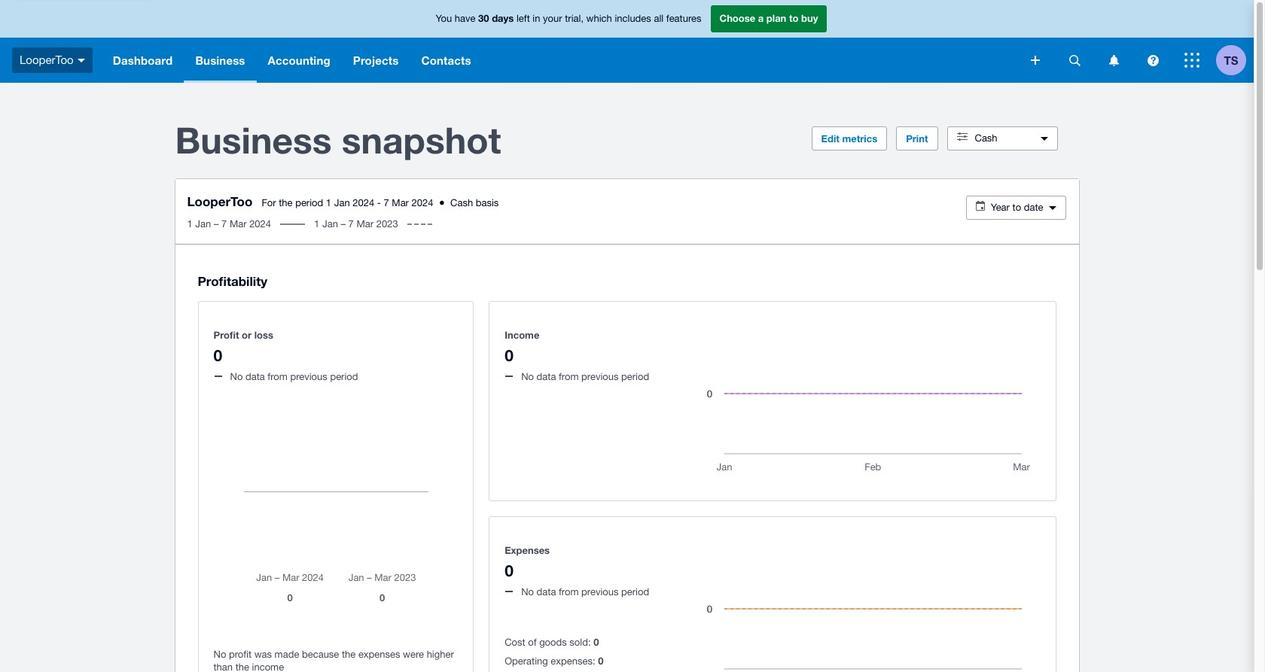 Task type: describe. For each thing, give the bounding box(es) containing it.
no for income 0
[[522, 371, 534, 383]]

no data from previous period for expenses 0
[[522, 587, 650, 598]]

loopertoo button
[[0, 38, 101, 83]]

snapshot
[[342, 118, 501, 161]]

2 horizontal spatial 1
[[326, 197, 332, 209]]

period for expenses 0
[[622, 587, 650, 598]]

1 vertical spatial the
[[342, 650, 356, 661]]

no data from previous period for profit or loss 0
[[230, 371, 358, 383]]

trial,
[[565, 13, 584, 24]]

period for income 0
[[622, 371, 650, 383]]

no profit was made because the expenses were higher than the income
[[214, 650, 454, 673]]

data for profit or loss 0
[[246, 371, 265, 383]]

no for profit or loss 0
[[230, 371, 243, 383]]

contacts
[[422, 53, 471, 67]]

profit
[[229, 650, 252, 661]]

you have 30 days left in your trial, which includes all features
[[436, 12, 702, 24]]

for the period 1 jan 2024 - 7 mar 2024  ●  cash basis
[[262, 197, 499, 209]]

to inside year to date popup button
[[1013, 202, 1022, 213]]

dashboard
[[113, 53, 173, 67]]

jan for 1 jan – 7 mar 2024
[[195, 219, 211, 230]]

mar for 1 jan – 7 mar 2023
[[357, 219, 374, 230]]

made
[[275, 650, 299, 661]]

features
[[667, 13, 702, 24]]

you
[[436, 13, 452, 24]]

2 horizontal spatial mar
[[392, 197, 409, 209]]

business snapshot
[[175, 118, 501, 161]]

30
[[479, 12, 489, 24]]

edit metrics
[[822, 133, 878, 145]]

all
[[654, 13, 664, 24]]

from for profit or loss 0
[[268, 371, 288, 383]]

ts button
[[1217, 38, 1255, 83]]

buy
[[802, 12, 819, 24]]

year to date
[[991, 202, 1044, 213]]

accounting
[[268, 53, 331, 67]]

expenses:
[[551, 656, 596, 668]]

your
[[543, 13, 563, 24]]

plan
[[767, 12, 787, 24]]

svg image inside loopertoo popup button
[[77, 59, 85, 62]]

2 horizontal spatial 7
[[384, 197, 389, 209]]

ts
[[1225, 53, 1239, 67]]

2 vertical spatial the
[[236, 662, 249, 673]]

1 for 1 jan – 7 mar 2024
[[187, 219, 193, 230]]

1 horizontal spatial the
[[279, 197, 293, 209]]

from for income 0
[[559, 371, 579, 383]]

were
[[403, 650, 424, 661]]

cash button
[[948, 127, 1058, 151]]

accounting button
[[257, 38, 342, 83]]

cash inside popup button
[[975, 133, 998, 144]]

no data from previous period for income 0
[[522, 371, 650, 383]]

date
[[1025, 202, 1044, 213]]

days
[[492, 12, 514, 24]]

expenses
[[505, 545, 550, 557]]

cost
[[505, 638, 526, 649]]

edit metrics button
[[812, 127, 888, 151]]

metrics
[[843, 133, 878, 145]]

a
[[759, 12, 764, 24]]

have
[[455, 13, 476, 24]]

sold:
[[570, 638, 591, 649]]

profit or loss 0
[[214, 329, 273, 365]]

banner containing ts
[[0, 0, 1255, 83]]

– for 7 mar 2023
[[341, 219, 346, 230]]

expenses
[[359, 650, 400, 661]]

0 inside expenses 0
[[505, 562, 514, 581]]

year to date button
[[967, 196, 1067, 220]]



Task type: vqa. For each thing, say whether or not it's contained in the screenshot.
Hide Details button
no



Task type: locate. For each thing, give the bounding box(es) containing it.
7 down for the period 1 jan 2024 - 7 mar 2024  ●  cash basis
[[349, 219, 354, 230]]

2 horizontal spatial the
[[342, 650, 356, 661]]

–
[[214, 219, 219, 230], [341, 219, 346, 230]]

no data from previous period
[[230, 371, 358, 383], [522, 371, 650, 383], [522, 587, 650, 598]]

mar for 1 jan – 7 mar 2024
[[230, 219, 247, 230]]

business for business snapshot
[[175, 118, 332, 161]]

– for 7 mar 2024
[[214, 219, 219, 230]]

mar
[[392, 197, 409, 209], [230, 219, 247, 230], [357, 219, 374, 230]]

projects button
[[342, 38, 410, 83]]

business
[[195, 53, 245, 67], [175, 118, 332, 161]]

0
[[214, 346, 222, 365], [505, 346, 514, 365], [505, 562, 514, 581], [594, 637, 599, 649], [598, 656, 604, 668]]

business inside popup button
[[195, 53, 245, 67]]

contacts button
[[410, 38, 483, 83]]

0 horizontal spatial 7
[[222, 219, 227, 230]]

or
[[242, 329, 252, 341]]

1 horizontal spatial loopertoo
[[187, 194, 253, 209]]

left
[[517, 13, 530, 24]]

0 horizontal spatial loopertoo
[[20, 53, 74, 66]]

period
[[295, 197, 323, 209], [330, 371, 358, 383], [622, 371, 650, 383], [622, 587, 650, 598]]

1 jan – 7 mar 2023
[[314, 219, 398, 230]]

1 vertical spatial cash
[[451, 197, 473, 209]]

2024 right "-"
[[412, 197, 434, 209]]

0 right expenses:
[[598, 656, 604, 668]]

no for expenses 0
[[522, 587, 534, 598]]

2024 left "-"
[[353, 197, 375, 209]]

1 – from the left
[[214, 219, 219, 230]]

period for profit or loss 0
[[330, 371, 358, 383]]

1 horizontal spatial –
[[341, 219, 346, 230]]

1 for 1 jan – 7 mar 2023
[[314, 219, 320, 230]]

previous
[[290, 371, 328, 383], [582, 371, 619, 383], [582, 587, 619, 598]]

0 horizontal spatial mar
[[230, 219, 247, 230]]

data down income 0
[[537, 371, 556, 383]]

7
[[384, 197, 389, 209], [222, 219, 227, 230], [349, 219, 354, 230]]

1 horizontal spatial 7
[[349, 219, 354, 230]]

1 horizontal spatial cash
[[975, 133, 998, 144]]

the
[[279, 197, 293, 209], [342, 650, 356, 661], [236, 662, 249, 673]]

1 vertical spatial to
[[1013, 202, 1022, 213]]

previous for expenses 0
[[582, 587, 619, 598]]

0 vertical spatial cash
[[975, 133, 998, 144]]

data for income 0
[[537, 371, 556, 383]]

jan down for the period 1 jan 2024 - 7 mar 2024  ●  cash basis
[[322, 219, 338, 230]]

the right because at the bottom of the page
[[342, 650, 356, 661]]

no down expenses 0
[[522, 587, 534, 598]]

jan up profitability
[[195, 219, 211, 230]]

no data from previous period up 'sold:'
[[522, 587, 650, 598]]

2024 down for
[[249, 219, 271, 230]]

includes
[[615, 13, 652, 24]]

business for business
[[195, 53, 245, 67]]

than
[[214, 662, 233, 673]]

in
[[533, 13, 541, 24]]

0 inside profit or loss 0
[[214, 346, 222, 365]]

jan
[[334, 197, 350, 209], [195, 219, 211, 230], [322, 219, 338, 230]]

jan up 1 jan – 7 mar 2023
[[334, 197, 350, 209]]

7 for 1 jan – 7 mar 2023
[[349, 219, 354, 230]]

0 horizontal spatial cash
[[451, 197, 473, 209]]

previous for income 0
[[582, 371, 619, 383]]

higher
[[427, 650, 454, 661]]

0 right 'sold:'
[[594, 637, 599, 649]]

because
[[302, 650, 339, 661]]

1 horizontal spatial 1
[[314, 219, 320, 230]]

2 horizontal spatial 2024
[[412, 197, 434, 209]]

operating
[[505, 656, 548, 668]]

projects
[[353, 53, 399, 67]]

print
[[907, 133, 929, 145]]

7 for 1 jan – 7 mar 2024
[[222, 219, 227, 230]]

data down expenses 0
[[537, 587, 556, 598]]

1 horizontal spatial svg image
[[1185, 53, 1200, 68]]

from for expenses 0
[[559, 587, 579, 598]]

basis
[[476, 197, 499, 209]]

which
[[587, 13, 612, 24]]

data down profit or loss 0
[[246, 371, 265, 383]]

loopertoo inside popup button
[[20, 53, 74, 66]]

business button
[[184, 38, 257, 83]]

0 down the income
[[505, 346, 514, 365]]

no data from previous period down income 0
[[522, 371, 650, 383]]

loss
[[254, 329, 273, 341]]

no inside no profit was made because the expenses were higher than the income
[[214, 650, 226, 661]]

mar up profitability
[[230, 219, 247, 230]]

year
[[991, 202, 1010, 213]]

0 vertical spatial to
[[790, 12, 799, 24]]

0 horizontal spatial to
[[790, 12, 799, 24]]

– down for the period 1 jan 2024 - 7 mar 2024  ●  cash basis
[[341, 219, 346, 230]]

1 vertical spatial loopertoo
[[187, 194, 253, 209]]

the right for
[[279, 197, 293, 209]]

2024 for jan
[[353, 197, 375, 209]]

goods
[[540, 638, 567, 649]]

choose a plan to buy
[[720, 12, 819, 24]]

from
[[268, 371, 288, 383], [559, 371, 579, 383], [559, 587, 579, 598]]

was
[[254, 650, 272, 661]]

loopertoo
[[20, 53, 74, 66], [187, 194, 253, 209]]

0 horizontal spatial –
[[214, 219, 219, 230]]

0 down expenses
[[505, 562, 514, 581]]

data
[[246, 371, 265, 383], [537, 371, 556, 383], [537, 587, 556, 598]]

1
[[326, 197, 332, 209], [187, 219, 193, 230], [314, 219, 320, 230]]

0 vertical spatial loopertoo
[[20, 53, 74, 66]]

2 – from the left
[[341, 219, 346, 230]]

to right year in the right top of the page
[[1013, 202, 1022, 213]]

7 up profitability
[[222, 219, 227, 230]]

1 vertical spatial business
[[175, 118, 332, 161]]

1 horizontal spatial mar
[[357, 219, 374, 230]]

0 horizontal spatial 1
[[187, 219, 193, 230]]

no down profit or loss 0
[[230, 371, 243, 383]]

0 inside income 0
[[505, 346, 514, 365]]

2024
[[353, 197, 375, 209], [412, 197, 434, 209], [249, 219, 271, 230]]

print button
[[897, 127, 938, 151]]

edit
[[822, 133, 840, 145]]

no data from previous period down loss
[[230, 371, 358, 383]]

profit
[[214, 329, 239, 341]]

income
[[505, 329, 540, 341]]

0 horizontal spatial svg image
[[1032, 56, 1041, 65]]

for
[[262, 197, 276, 209]]

7 right "-"
[[384, 197, 389, 209]]

dashboard link
[[101, 38, 184, 83]]

0 down 'profit'
[[214, 346, 222, 365]]

expenses 0
[[505, 545, 550, 581]]

income 0
[[505, 329, 540, 365]]

mar right "-"
[[392, 197, 409, 209]]

profitability
[[198, 274, 267, 290]]

1 horizontal spatial to
[[1013, 202, 1022, 213]]

previous for profit or loss 0
[[290, 371, 328, 383]]

no
[[230, 371, 243, 383], [522, 371, 534, 383], [522, 587, 534, 598], [214, 650, 226, 661]]

0 horizontal spatial 2024
[[249, 219, 271, 230]]

the down "profit"
[[236, 662, 249, 673]]

1 jan – 7 mar 2024
[[187, 219, 271, 230]]

mar left 2023
[[357, 219, 374, 230]]

0 vertical spatial business
[[195, 53, 245, 67]]

2023
[[377, 219, 398, 230]]

banner
[[0, 0, 1255, 83]]

no up than
[[214, 650, 226, 661]]

svg image
[[1070, 55, 1081, 66], [1110, 55, 1119, 66], [1148, 55, 1159, 66], [77, 59, 85, 62]]

1 horizontal spatial 2024
[[353, 197, 375, 209]]

cash right print button
[[975, 133, 998, 144]]

of
[[528, 638, 537, 649]]

jan for 1 jan – 7 mar 2023
[[322, 219, 338, 230]]

to left buy
[[790, 12, 799, 24]]

-
[[377, 197, 381, 209]]

to
[[790, 12, 799, 24], [1013, 202, 1022, 213]]

data for expenses 0
[[537, 587, 556, 598]]

0 horizontal spatial the
[[236, 662, 249, 673]]

cost of goods sold: 0 operating expenses: 0
[[505, 637, 604, 668]]

choose
[[720, 12, 756, 24]]

cash
[[975, 133, 998, 144], [451, 197, 473, 209]]

2024 for mar
[[249, 219, 271, 230]]

cash left basis
[[451, 197, 473, 209]]

no down income 0
[[522, 371, 534, 383]]

– up profitability
[[214, 219, 219, 230]]

svg image
[[1185, 53, 1200, 68], [1032, 56, 1041, 65]]

income
[[252, 662, 284, 673]]

0 vertical spatial the
[[279, 197, 293, 209]]



